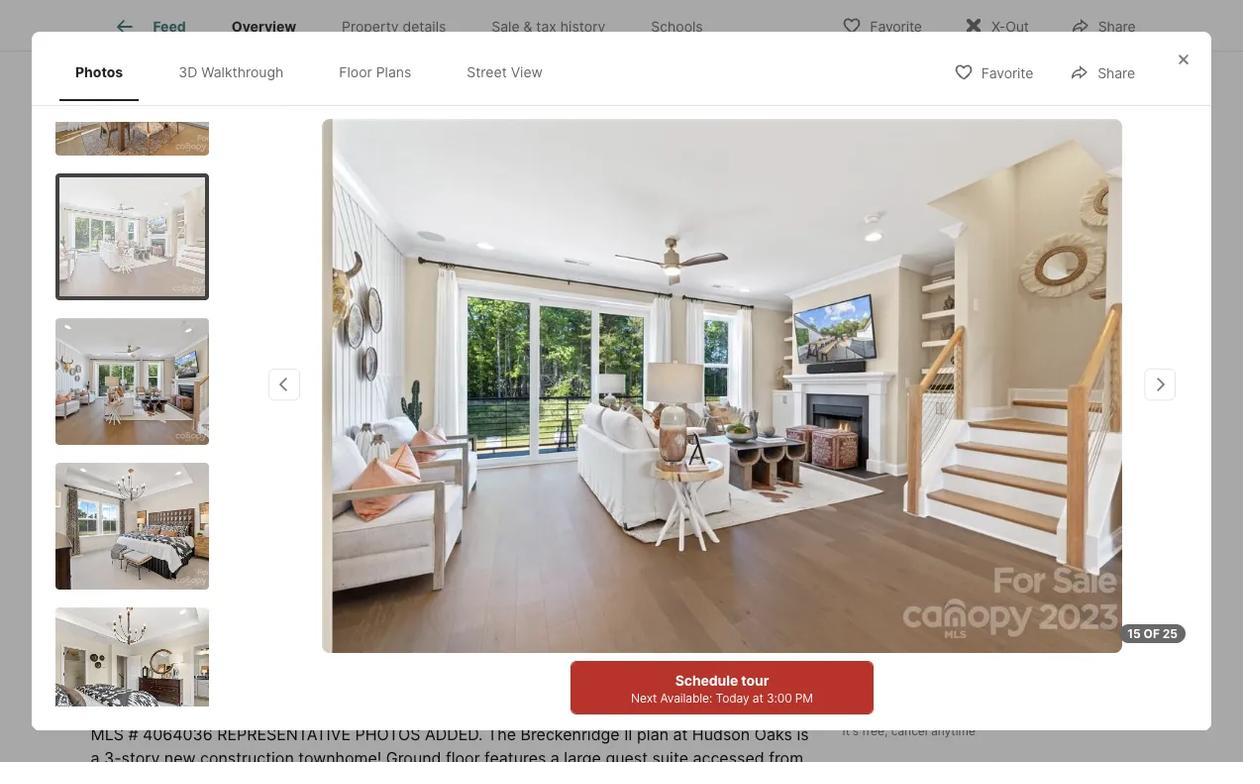 Task type: vqa. For each thing, say whether or not it's contained in the screenshot.
Floor to the top
yes



Task type: locate. For each thing, give the bounding box(es) containing it.
nov down 1
[[985, 552, 1011, 566]]

photos
[[1074, 385, 1121, 402]]

3d down feed at top left
[[179, 63, 197, 80]]

floor plans button
[[285, 374, 420, 414]]

nov inside thursday 2 nov
[[1083, 552, 1109, 566]]

share button
[[1054, 4, 1153, 45], [1054, 52, 1153, 92]]

favorite button
[[826, 4, 940, 45], [937, 52, 1051, 92]]

at up "suite"
[[674, 725, 688, 744]]

0 vertical spatial floor plans
[[339, 63, 412, 80]]

3d
[[179, 63, 197, 80], [151, 385, 170, 402]]

floor
[[339, 63, 372, 80], [329, 385, 363, 402]]

accessed
[[693, 748, 765, 762]]

tour via video chat option
[[987, 599, 1153, 651]]

1 vertical spatial favorite button
[[937, 52, 1051, 92]]

property details tab
[[319, 3, 469, 51]]

view inside button
[[517, 385, 551, 402]]

floor inside tab
[[339, 63, 372, 80]]

feed
[[153, 18, 186, 35]]

0 vertical spatial at
[[753, 691, 764, 706]]

for
[[109, 455, 136, 472]]

3d walkthrough inside "tab"
[[179, 63, 284, 80]]

favorite button inside dialog
[[937, 52, 1051, 92]]

31
[[883, 515, 917, 549]]

new construction
[[114, 70, 243, 85]]

floor plans
[[339, 63, 412, 80], [329, 385, 403, 402]]

0 horizontal spatial tour
[[742, 672, 769, 689]]

0 horizontal spatial at
[[674, 725, 688, 744]]

tour in person
[[884, 617, 968, 632]]

nov inside wednesday 1 nov
[[985, 552, 1011, 566]]

0 horizontal spatial favorite
[[871, 17, 923, 34]]

a left the 3-
[[91, 748, 100, 762]]

street view tab
[[451, 48, 559, 97]]

mls
[[91, 725, 124, 744]]

1 vertical spatial 3d walkthrough
[[151, 385, 260, 402]]

0 horizontal spatial tour
[[884, 617, 911, 632]]

image image
[[56, 28, 209, 155], [59, 177, 205, 296], [56, 318, 209, 445], [56, 462, 209, 589], [56, 607, 209, 734]]

0 horizontal spatial a
[[91, 748, 100, 762]]

tab list containing photos
[[56, 44, 579, 101]]

0 vertical spatial plans
[[376, 63, 412, 80]]

oaks left is
[[755, 725, 793, 744]]

0 horizontal spatial this
[[165, 662, 207, 690]]

x-
[[992, 17, 1006, 34]]

0 vertical spatial walkthrough
[[201, 63, 284, 80]]

this up the wednesday
[[931, 453, 973, 481]]

oaks inside mls # 4064036 representative photos added. the breckenridge ii plan at hudson oaks is a 3-story new construction townhome! ground floor features a large guest suite accessed fro
[[755, 725, 793, 744]]

0 vertical spatial favorite button
[[826, 4, 940, 45]]

via
[[1056, 617, 1072, 632]]

6024 towering oaks ln, charlotte, nc 28205 image
[[91, 49, 835, 430], [843, 49, 1153, 235], [843, 243, 1153, 430]]

0 vertical spatial street view
[[467, 63, 543, 80]]

1 horizontal spatial this
[[931, 453, 973, 481]]

overview tab
[[209, 3, 319, 51]]

walkthrough inside "tab"
[[201, 63, 284, 80]]

about this home
[[91, 662, 275, 690]]

property details
[[342, 18, 446, 35]]

1 horizontal spatial oaks
[[755, 725, 793, 744]]

0 vertical spatial 3d
[[179, 63, 197, 80]]

1 vertical spatial oaks
[[755, 725, 793, 744]]

floor
[[446, 748, 480, 762]]

for sale - active
[[109, 455, 238, 472]]

tour left via
[[1028, 617, 1053, 632]]

details
[[403, 18, 446, 35]]

anytime
[[932, 723, 976, 738]]

1 vertical spatial this
[[165, 662, 207, 690]]

chat
[[1110, 617, 1135, 632]]

6024 towering oaks ln image
[[322, 119, 1123, 653]]

tour for tour in person
[[884, 617, 911, 632]]

share inside dialog
[[1099, 65, 1136, 82]]

walkthrough down 'overview' tab
[[201, 63, 284, 80]]

a
[[91, 748, 100, 762], [551, 748, 560, 762]]

tab list
[[91, 0, 742, 51], [56, 44, 579, 101]]

0 vertical spatial street
[[467, 63, 507, 80]]

schools tab
[[629, 3, 726, 51]]

1 horizontal spatial tour
[[1028, 617, 1053, 632]]

3d for 3d walkthrough button
[[151, 385, 170, 402]]

tab list containing feed
[[91, 0, 742, 51]]

sale
[[492, 18, 520, 35]]

0 vertical spatial home
[[979, 453, 1041, 481]]

4 beds
[[361, 538, 398, 588]]

home up representative
[[212, 662, 275, 690]]

1 vertical spatial street view
[[473, 385, 551, 402]]

1 horizontal spatial at
[[753, 691, 764, 706]]

new
[[114, 70, 143, 85]]

tour inside option
[[884, 617, 911, 632]]

x-out button
[[947, 4, 1046, 45]]

ground
[[386, 748, 442, 762]]

oaks left ln
[[212, 492, 252, 512]]

it's free, cancel anytime
[[843, 723, 976, 738]]

tour inside 'option'
[[1028, 617, 1053, 632]]

a down 'breckenridge'
[[551, 748, 560, 762]]

share for 1st share button from the top of the page
[[1099, 17, 1136, 34]]

4
[[361, 538, 376, 565]]

cancel
[[892, 723, 928, 738]]

1 vertical spatial floor
[[329, 385, 363, 402]]

list box
[[843, 599, 1153, 651]]

at inside mls # 4064036 representative photos added. the breckenridge ii plan at hudson oaks is a 3-story new construction townhome! ground floor features a large guest suite accessed fro
[[674, 725, 688, 744]]

None button
[[855, 486, 945, 579], [953, 487, 1043, 578], [1051, 487, 1141, 578], [855, 486, 945, 579], [953, 487, 1043, 578], [1051, 487, 1141, 578]]

1 vertical spatial home
[[212, 662, 275, 690]]

3d walkthrough
[[179, 63, 284, 80], [151, 385, 260, 402]]

,
[[353, 492, 357, 512]]

0 vertical spatial view
[[511, 63, 543, 80]]

0 horizontal spatial 3d
[[151, 385, 170, 402]]

tour up today
[[742, 672, 769, 689]]

1 nov from the left
[[985, 552, 1011, 566]]

3:00
[[767, 691, 793, 706]]

tour
[[880, 453, 926, 481], [742, 672, 769, 689]]

sale & tax history tab
[[469, 3, 629, 51]]

3d walkthrough tab
[[163, 48, 300, 97]]

plans inside tab
[[376, 63, 412, 80]]

favorite for share
[[982, 65, 1034, 82]]

3d walkthrough up active link
[[151, 385, 260, 402]]

1 horizontal spatial home
[[979, 453, 1041, 481]]

schedule tour next available: today at 3:00 pm
[[631, 672, 814, 706]]

1 vertical spatial tour
[[742, 672, 769, 689]]

15 of 25
[[1128, 626, 1179, 641]]

1 vertical spatial plans
[[366, 385, 403, 402]]

0 vertical spatial share button
[[1054, 4, 1153, 45]]

baths
[[446, 568, 489, 588]]

1 vertical spatial share button
[[1054, 52, 1153, 92]]

2 tour from the left
[[1028, 617, 1053, 632]]

1 tour from the left
[[884, 617, 911, 632]]

1 vertical spatial floor plans
[[329, 385, 403, 402]]

street view inside button
[[473, 385, 551, 402]]

plans
[[376, 63, 412, 80], [366, 385, 403, 402]]

pm
[[796, 691, 814, 706]]

at left 3:00
[[753, 691, 764, 706]]

1 share from the top
[[1099, 17, 1136, 34]]

walkthrough for tab list containing photos
[[201, 63, 284, 80]]

tour left in
[[884, 617, 911, 632]]

view inside tab
[[511, 63, 543, 80]]

1,952
[[540, 538, 601, 565]]

photos
[[355, 725, 421, 744]]

about
[[91, 662, 159, 690]]

this up 4064036
[[165, 662, 207, 690]]

walkthrough up active link
[[173, 385, 260, 402]]

1 vertical spatial view
[[517, 385, 551, 402]]

1 vertical spatial favorite
[[982, 65, 1034, 82]]

0 vertical spatial floor
[[339, 63, 372, 80]]

mls # 4064036 representative photos added. the breckenridge ii plan at hudson oaks is a 3-story new construction townhome! ground floor features a large guest suite accessed fro
[[91, 725, 810, 762]]

x-out
[[992, 17, 1030, 34]]

tour in person option
[[843, 599, 987, 651]]

available:
[[661, 691, 713, 706]]

person
[[927, 617, 968, 632]]

list box containing tour in person
[[843, 599, 1153, 651]]

wednesday
[[961, 498, 1035, 513]]

1 horizontal spatial nov
[[1083, 552, 1109, 566]]

is
[[797, 725, 809, 744]]

&
[[524, 18, 533, 35]]

photos
[[75, 63, 123, 80]]

tour for schedule
[[742, 672, 769, 689]]

nov down 2
[[1083, 552, 1109, 566]]

townhome!
[[299, 748, 382, 762]]

3d up sale
[[151, 385, 170, 402]]

0 vertical spatial oaks
[[212, 492, 252, 512]]

2 nov from the left
[[1083, 552, 1109, 566]]

representative
[[217, 725, 351, 744]]

1 vertical spatial share
[[1099, 65, 1136, 82]]

#
[[128, 725, 138, 744]]

it's
[[843, 723, 859, 738]]

nov for 1
[[985, 552, 1011, 566]]

3d inside 3d walkthrough "tab"
[[179, 63, 197, 80]]

0 vertical spatial 3d walkthrough
[[179, 63, 284, 80]]

est.
[[91, 570, 115, 587]]

3d walkthrough inside button
[[151, 385, 260, 402]]

$554,352
[[91, 538, 201, 565]]

0 horizontal spatial oaks
[[212, 492, 252, 512]]

view
[[511, 63, 543, 80], [517, 385, 551, 402]]

2 share button from the top
[[1054, 52, 1153, 92]]

1 vertical spatial at
[[674, 725, 688, 744]]

1 a from the left
[[91, 748, 100, 762]]

share
[[1099, 17, 1136, 34], [1099, 65, 1136, 82]]

3d walkthrough down 'overview' tab
[[179, 63, 284, 80]]

3d inside 3d walkthrough button
[[151, 385, 170, 402]]

photos tab
[[59, 48, 139, 97]]

floor plans inside tab
[[339, 63, 412, 80]]

0 vertical spatial share
[[1099, 17, 1136, 34]]

1 vertical spatial street
[[473, 385, 514, 402]]

floor inside 'button'
[[329, 385, 363, 402]]

1 vertical spatial 3d
[[151, 385, 170, 402]]

breckenridge
[[521, 725, 620, 744]]

2 a from the left
[[551, 748, 560, 762]]

tour
[[884, 617, 911, 632], [1028, 617, 1053, 632]]

home up the wednesday
[[979, 453, 1041, 481]]

map entry image
[[680, 453, 812, 585]]

baths link
[[446, 568, 489, 588]]

tour up tuesday
[[880, 453, 926, 481]]

0 vertical spatial favorite
[[871, 17, 923, 34]]

1 horizontal spatial a
[[551, 748, 560, 762]]

dialog
[[32, 0, 1212, 740]]

floor plans tab
[[323, 48, 428, 97]]

tour inside the schedule tour next available: today at 3:00 pm
[[742, 672, 769, 689]]

1 vertical spatial walkthrough
[[173, 385, 260, 402]]

tax
[[537, 18, 557, 35]]

28205
[[390, 492, 438, 512]]

sq
[[540, 568, 560, 588]]

approved
[[249, 570, 313, 587]]

0 horizontal spatial nov
[[985, 552, 1011, 566]]

home
[[979, 453, 1041, 481], [212, 662, 275, 690]]

1 horizontal spatial favorite
[[982, 65, 1034, 82]]

street view inside tab
[[467, 63, 543, 80]]

features
[[485, 748, 546, 762]]

24 photos
[[1053, 385, 1121, 402]]

1 horizontal spatial tour
[[880, 453, 926, 481]]

walkthrough inside button
[[173, 385, 260, 402]]

2 share from the top
[[1099, 65, 1136, 82]]

0 vertical spatial tour
[[880, 453, 926, 481]]

walkthrough
[[201, 63, 284, 80], [173, 385, 260, 402]]

overview
[[232, 18, 297, 35]]

24
[[1053, 385, 1070, 402]]

1 horizontal spatial 3d
[[179, 63, 197, 80]]

street inside button
[[473, 385, 514, 402]]



Task type: describe. For each thing, give the bounding box(es) containing it.
1 share button from the top
[[1054, 4, 1153, 45]]

3-
[[104, 748, 121, 762]]

of
[[1144, 626, 1161, 641]]

tuesday
[[873, 498, 927, 513]]

beds
[[361, 568, 398, 588]]

tour for tour via video chat
[[1028, 617, 1053, 632]]

suite
[[653, 748, 689, 762]]

2
[[1087, 515, 1105, 549]]

the
[[488, 725, 516, 744]]

property
[[342, 18, 399, 35]]

plans inside 'button'
[[366, 385, 403, 402]]

street inside tab
[[467, 63, 507, 80]]

favorite for x-out
[[871, 17, 923, 34]]

in
[[914, 617, 924, 632]]

/mo
[[163, 570, 189, 587]]

ft
[[565, 568, 580, 588]]

at inside the schedule tour next available: today at 3:00 pm
[[753, 691, 764, 706]]

video
[[1076, 617, 1107, 632]]

thursday
[[1064, 498, 1128, 513]]

15
[[1128, 626, 1142, 641]]

construction
[[200, 748, 294, 762]]

get
[[193, 570, 217, 587]]

3d walkthrough button
[[107, 374, 277, 414]]

6024
[[91, 492, 133, 512]]

schedule
[[676, 672, 739, 689]]

3d walkthrough for tab list containing photos
[[179, 63, 284, 80]]

get pre-approved link
[[193, 570, 313, 587]]

0 horizontal spatial home
[[212, 662, 275, 690]]

history
[[561, 18, 606, 35]]

schools
[[652, 18, 703, 35]]

3.5 baths
[[446, 538, 489, 588]]

tab list for share
[[56, 44, 579, 101]]

pre-
[[220, 570, 249, 587]]

nc
[[362, 492, 385, 512]]

1
[[991, 515, 1005, 549]]

construction
[[146, 70, 243, 85]]

hudson
[[693, 725, 751, 744]]

street view button
[[428, 374, 567, 414]]

active link
[[189, 455, 238, 472]]

tab list for x-out
[[91, 0, 742, 51]]

sale & tax history
[[492, 18, 606, 35]]

ii
[[625, 725, 633, 744]]

dialog containing photos
[[32, 0, 1212, 740]]

ln
[[256, 492, 275, 512]]

1,952 sq ft
[[540, 538, 601, 588]]

thursday 2 nov
[[1064, 498, 1128, 566]]

sale
[[140, 455, 174, 472]]

new
[[164, 748, 196, 762]]

4064036
[[143, 725, 213, 744]]

favorite button for x-out
[[826, 4, 940, 45]]

25
[[1163, 626, 1179, 641]]

active
[[189, 455, 238, 472]]

next
[[631, 691, 658, 706]]

out
[[1006, 17, 1030, 34]]

3d for tab list containing photos
[[179, 63, 197, 80]]

24 photos button
[[1008, 374, 1137, 414]]

free,
[[863, 723, 888, 738]]

new construction link
[[91, 49, 835, 434]]

charlotte
[[283, 492, 353, 512]]

3d walkthrough for 3d walkthrough button
[[151, 385, 260, 402]]

plan
[[637, 725, 669, 744]]

story
[[121, 748, 160, 762]]

favorite button for share
[[937, 52, 1051, 92]]

wednesday 1 nov
[[961, 498, 1035, 566]]

added.
[[425, 725, 483, 744]]

tour via video chat
[[1028, 617, 1135, 632]]

guest
[[606, 748, 648, 762]]

today
[[716, 691, 750, 706]]

go
[[843, 453, 874, 481]]

oct
[[887, 552, 913, 566]]

tuesday 31 oct
[[873, 498, 927, 566]]

floor plans inside 'button'
[[329, 385, 403, 402]]

0 vertical spatial this
[[931, 453, 973, 481]]

6024 towering oaks ln charlotte , nc 28205
[[91, 492, 438, 512]]

tour for go
[[880, 453, 926, 481]]

go tour this home
[[843, 453, 1041, 481]]

walkthrough for 3d walkthrough button
[[173, 385, 260, 402]]

towering
[[136, 492, 209, 512]]

share for 2nd share button from the top of the page
[[1099, 65, 1136, 82]]

nov for 2
[[1083, 552, 1109, 566]]



